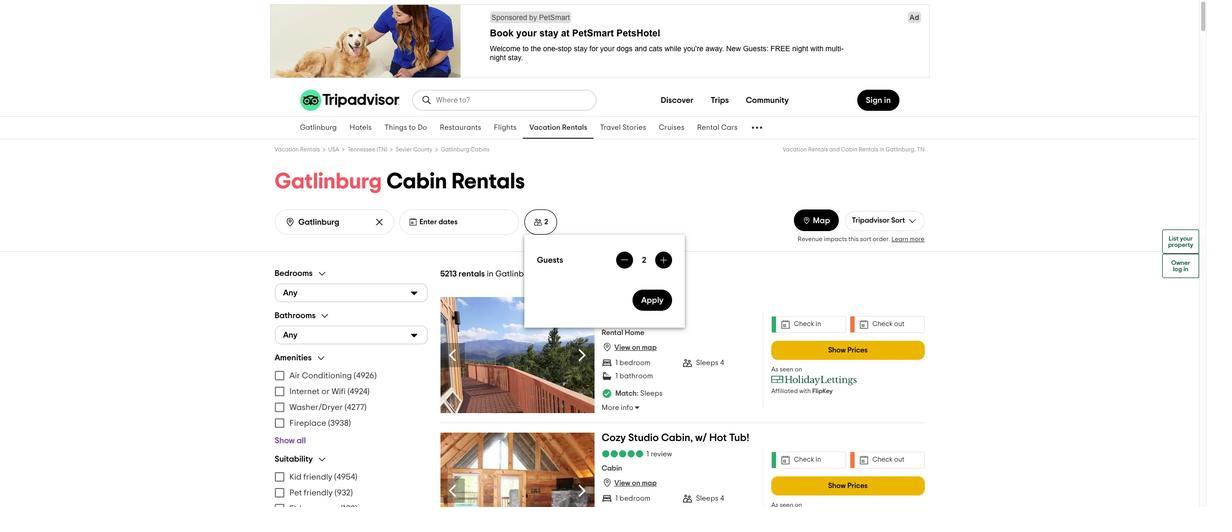 Task type: vqa. For each thing, say whether or not it's contained in the screenshot.
Where Do You Want To Go? 'text box'
no



Task type: locate. For each thing, give the bounding box(es) containing it.
vacation rentals left travel
[[530, 124, 588, 131]]

check out for falcons nest
[[873, 321, 905, 328]]

pet
[[290, 489, 302, 497]]

group containing bedrooms
[[275, 268, 428, 302]]

1 bathroom
[[616, 373, 653, 380]]

show for cozy studio cabin, w/ hot tub!
[[828, 482, 846, 490]]

0 vertical spatial vacation rentals link
[[523, 117, 594, 139]]

2 show prices from the top
[[828, 482, 868, 490]]

studio
[[628, 433, 659, 443]]

on for bathroom
[[632, 344, 641, 352]]

friendly down kid friendly (4954)
[[304, 489, 333, 497]]

None search field
[[413, 91, 596, 110]]

2 out from the top
[[895, 457, 905, 463]]

map down home
[[642, 344, 657, 352]]

in
[[885, 96, 891, 105], [880, 147, 885, 153], [1184, 266, 1189, 272], [487, 269, 494, 278], [816, 321, 822, 328], [816, 457, 822, 463]]

cabin down cozy at the bottom of page
[[602, 465, 622, 472]]

cars
[[721, 124, 738, 131]]

on right seen
[[795, 366, 803, 372]]

view on map button down home
[[602, 342, 657, 353]]

3 group from the top
[[275, 353, 428, 446]]

group containing bathrooms
[[275, 311, 428, 344]]

seen
[[780, 366, 794, 372]]

1 view on map from the top
[[615, 344, 657, 352]]

2 view from the top
[[615, 480, 631, 487]]

travel stories link
[[594, 117, 653, 139]]

0 vertical spatial any
[[283, 289, 298, 297]]

0 vertical spatial check out
[[873, 321, 905, 328]]

cabin,
[[661, 433, 693, 443]]

1 vertical spatial cabin
[[387, 170, 447, 193]]

0 vertical spatial on
[[632, 344, 641, 352]]

0 vertical spatial bedroom
[[620, 359, 651, 367]]

1 vertical spatial bedroom
[[620, 495, 651, 502]]

friendly up 'pet friendly (932)' on the bottom left
[[304, 473, 333, 481]]

1 4 from the top
[[720, 359, 724, 367]]

friendly for pet
[[304, 489, 333, 497]]

bedroom up 1 bathroom
[[620, 359, 651, 367]]

vacation right flights
[[530, 124, 561, 131]]

stories
[[623, 124, 647, 131]]

group
[[275, 268, 428, 302], [275, 311, 428, 344], [275, 353, 428, 446], [275, 454, 428, 507]]

owner log in
[[1172, 259, 1191, 272]]

2 any button from the top
[[275, 325, 428, 344]]

vacation rentals link
[[523, 117, 594, 139], [275, 147, 320, 153]]

rental left cars
[[698, 124, 720, 131]]

search image
[[421, 95, 432, 106], [285, 217, 295, 227]]

cozy studio cabin, w/ hot tub!, vacation rental in gatlinburg image
[[440, 433, 595, 507]]

1 out from the top
[[895, 321, 905, 328]]

1 vertical spatial show prices button
[[772, 476, 925, 495]]

sevier
[[396, 147, 412, 153]]

map for rental home
[[642, 344, 657, 352]]

gatlinburg for gatlinburg
[[300, 124, 337, 131]]

1 1 bedroom from the top
[[616, 359, 651, 367]]

1 vertical spatial out
[[895, 457, 905, 463]]

check in for cozy studio cabin, w/ hot tub!
[[794, 457, 822, 463]]

view down "rental home" on the bottom of page
[[615, 344, 631, 352]]

2 show prices button from the top
[[772, 476, 925, 495]]

1 any button from the top
[[275, 283, 428, 302]]

1 map from the top
[[642, 344, 657, 352]]

2 menu from the top
[[275, 469, 428, 507]]

1 horizontal spatial vacation
[[530, 124, 561, 131]]

0 vertical spatial prices
[[848, 347, 868, 354]]

vacation rentals down 'gatlinburg' link
[[275, 147, 320, 153]]

1 vertical spatial search image
[[285, 217, 295, 227]]

1 prices from the top
[[848, 347, 868, 354]]

1 group from the top
[[275, 268, 428, 302]]

search image left search search box
[[285, 217, 295, 227]]

0 horizontal spatial vacation rentals link
[[275, 147, 320, 153]]

falcons nest, vacation rental in gatlinburg image
[[440, 297, 595, 413]]

1 show prices from the top
[[828, 347, 868, 354]]

2 prices from the top
[[848, 482, 868, 490]]

cozy studio cabin, w/ hot tub! link
[[602, 433, 750, 447]]

pet friendly (932)
[[290, 489, 353, 497]]

1 horizontal spatial cabin
[[602, 465, 622, 472]]

1 vertical spatial check out
[[873, 457, 905, 463]]

learn more link
[[892, 236, 925, 242]]

1 bedroom up 1 bathroom
[[616, 359, 651, 367]]

rental
[[698, 124, 720, 131], [602, 329, 623, 337]]

bedroom for rental home
[[620, 359, 651, 367]]

order.
[[873, 236, 890, 242]]

1
[[616, 359, 618, 367], [616, 373, 618, 380], [647, 451, 649, 458], [616, 495, 618, 502]]

0 vertical spatial search image
[[421, 95, 432, 106]]

do
[[418, 124, 427, 131]]

rentals
[[562, 124, 588, 131], [300, 147, 320, 153], [809, 147, 828, 153], [859, 147, 879, 153], [452, 170, 525, 193]]

1 view on map button from the top
[[602, 342, 657, 353]]

info
[[621, 404, 634, 412]]

1 vertical spatial any
[[283, 331, 298, 339]]

0 horizontal spatial search image
[[285, 217, 295, 227]]

1 bedroom from the top
[[620, 359, 651, 367]]

1 vertical spatial vacation rentals
[[275, 147, 320, 153]]

tn
[[917, 147, 925, 153]]

sign in
[[866, 96, 891, 105]]

vacation rentals link down 'gatlinburg' link
[[275, 147, 320, 153]]

gatlinburg for gatlinburg cabins
[[441, 147, 469, 153]]

washer/dryer
[[290, 403, 343, 411]]

bedroom down 1 review
[[620, 495, 651, 502]]

1 any from the top
[[283, 289, 298, 297]]

2 group from the top
[[275, 311, 428, 344]]

revenue impacts this sort order. learn more
[[798, 236, 925, 242]]

map down 1 review
[[642, 480, 657, 487]]

map
[[642, 344, 657, 352], [642, 480, 657, 487]]

sevier county link
[[396, 147, 433, 153]]

search image up do on the top
[[421, 95, 432, 106]]

2 check in from the top
[[794, 457, 822, 463]]

match:
[[616, 390, 639, 398]]

2 up guests
[[545, 219, 549, 226]]

any down bathrooms
[[283, 331, 298, 339]]

w/
[[696, 433, 707, 443]]

1 check out from the top
[[873, 321, 905, 328]]

2 inside 'popup button'
[[545, 219, 549, 226]]

0 vertical spatial rental
[[698, 124, 720, 131]]

view on map down 1 review
[[615, 480, 657, 487]]

1 vertical spatial show prices
[[828, 482, 868, 490]]

hot
[[710, 433, 727, 443]]

impacts
[[824, 236, 848, 242]]

on down studio
[[632, 480, 641, 487]]

0 vertical spatial check in
[[794, 321, 822, 328]]

view on map for rental home
[[615, 344, 657, 352]]

2 left increase "icon"
[[642, 256, 647, 264]]

any button for bedrooms
[[275, 283, 428, 302]]

view down cozy at the bottom of page
[[615, 480, 631, 487]]

bedroom
[[620, 359, 651, 367], [620, 495, 651, 502]]

list your property
[[1169, 235, 1194, 248]]

show prices for falcons nest
[[828, 347, 868, 354]]

air
[[290, 371, 300, 380]]

out for falcons nest
[[895, 321, 905, 328]]

any button for bathrooms
[[275, 325, 428, 344]]

2 vertical spatial on
[[632, 480, 641, 487]]

(932)
[[335, 489, 353, 497]]

sort
[[860, 236, 872, 242]]

check out for cozy studio cabin, w/ hot tub!
[[873, 457, 905, 463]]

gatlinburg up usa 'link'
[[300, 124, 337, 131]]

rentals left gatlinburg, on the top right
[[859, 147, 879, 153]]

1 vertical spatial any button
[[275, 325, 428, 344]]

map
[[813, 216, 831, 225]]

1 vertical spatial rental
[[602, 329, 623, 337]]

1 menu from the top
[[275, 368, 428, 431]]

1 vertical spatial check in
[[794, 457, 822, 463]]

vacation down 'gatlinburg' link
[[275, 147, 299, 153]]

menu
[[275, 368, 428, 431], [275, 469, 428, 507]]

0 vertical spatial menu
[[275, 368, 428, 431]]

1 horizontal spatial 2
[[642, 256, 647, 264]]

1 vertical spatial sleeps 4
[[696, 495, 724, 502]]

falcons nest link
[[602, 297, 663, 312]]

gatlinburg down the restaurants link on the left top of the page
[[441, 147, 469, 153]]

tripadvisor sort
[[852, 217, 905, 224]]

gatlinburg
[[300, 124, 337, 131], [441, 147, 469, 153], [275, 170, 382, 193]]

2 view on map button from the top
[[602, 478, 657, 488]]

2 check out from the top
[[873, 457, 905, 463]]

1 vertical spatial view
[[615, 480, 631, 487]]

0 horizontal spatial rental
[[602, 329, 623, 337]]

view on map down home
[[615, 344, 657, 352]]

advertisement region
[[0, 4, 1200, 80]]

2 button
[[525, 210, 557, 235]]

vacation left and
[[783, 147, 807, 153]]

view on map button down 1 review
[[602, 478, 657, 488]]

group containing amenities
[[275, 353, 428, 446]]

1 horizontal spatial rental
[[698, 124, 720, 131]]

view on map button for cabin
[[602, 478, 657, 488]]

increase image
[[660, 256, 668, 264]]

0 vertical spatial out
[[895, 321, 905, 328]]

2 any from the top
[[283, 331, 298, 339]]

2 friendly from the top
[[304, 489, 333, 497]]

friendly
[[304, 473, 333, 481], [304, 489, 333, 497]]

rental home
[[602, 329, 645, 337]]

prices
[[848, 347, 868, 354], [848, 482, 868, 490]]

out
[[895, 321, 905, 328], [895, 457, 905, 463]]

falcons nest
[[602, 297, 663, 307]]

(4954)
[[334, 473, 357, 481]]

0 vertical spatial map
[[642, 344, 657, 352]]

discover
[[661, 96, 694, 105]]

on down home
[[632, 344, 641, 352]]

1 vertical spatial prices
[[848, 482, 868, 490]]

washer/dryer (4277)
[[290, 403, 367, 411]]

2 vertical spatial gatlinburg
[[275, 170, 382, 193]]

0 horizontal spatial 2
[[545, 219, 549, 226]]

any button
[[275, 283, 428, 302], [275, 325, 428, 344]]

1 friendly from the top
[[304, 473, 333, 481]]

0 vertical spatial show
[[828, 347, 846, 354]]

0 vertical spatial show prices
[[828, 347, 868, 354]]

0 vertical spatial vacation rentals
[[530, 124, 588, 131]]

1 check in from the top
[[794, 321, 822, 328]]

2 horizontal spatial cabin
[[841, 147, 858, 153]]

cabin
[[841, 147, 858, 153], [387, 170, 447, 193], [602, 465, 622, 472]]

apply button
[[633, 290, 672, 311]]

wifi
[[332, 387, 346, 396]]

1 vertical spatial gatlinburg
[[441, 147, 469, 153]]

0 vertical spatial sleeps 4
[[696, 359, 724, 367]]

1 vertical spatial view on map button
[[602, 478, 657, 488]]

dates
[[439, 219, 458, 226]]

check
[[794, 321, 815, 328], [873, 321, 893, 328], [794, 457, 815, 463], [873, 457, 893, 463]]

rental cars
[[698, 124, 738, 131]]

(4924)
[[348, 387, 370, 396]]

2 view on map from the top
[[615, 480, 657, 487]]

view on map button
[[602, 342, 657, 353], [602, 478, 657, 488]]

in inside owner log in
[[1184, 266, 1189, 272]]

0 vertical spatial friendly
[[304, 473, 333, 481]]

bedrooms
[[275, 269, 313, 278]]

2 vertical spatial sleeps
[[696, 495, 719, 502]]

0 horizontal spatial vacation rentals
[[275, 147, 320, 153]]

0 vertical spatial gatlinburg
[[300, 124, 337, 131]]

0 vertical spatial 2
[[545, 219, 549, 226]]

community
[[746, 96, 789, 105]]

apply
[[641, 296, 664, 305]]

rentals inside vacation rentals link
[[562, 124, 588, 131]]

air conditioning (4926)
[[290, 371, 377, 380]]

1 horizontal spatial search image
[[421, 95, 432, 106]]

show for falcons nest
[[828, 347, 846, 354]]

0 vertical spatial 1 bedroom
[[616, 359, 651, 367]]

cabin right and
[[841, 147, 858, 153]]

1 vertical spatial show
[[275, 436, 295, 445]]

0 vertical spatial view on map button
[[602, 342, 657, 353]]

bedroom for cabin
[[620, 495, 651, 502]]

1 vertical spatial map
[[642, 480, 657, 487]]

2 1 bedroom from the top
[[616, 495, 651, 502]]

2 vertical spatial show
[[828, 482, 846, 490]]

rentals down 'gatlinburg' link
[[300, 147, 320, 153]]

0 vertical spatial view on map
[[615, 344, 657, 352]]

on for 4
[[632, 480, 641, 487]]

rental left home
[[602, 329, 623, 337]]

0 vertical spatial view
[[615, 344, 631, 352]]

1 show prices button from the top
[[772, 341, 925, 360]]

1 vertical spatial 2
[[642, 256, 647, 264]]

flights link
[[488, 117, 523, 139]]

view on map for cabin
[[615, 480, 657, 487]]

kid friendly (4954)
[[290, 473, 357, 481]]

0 vertical spatial any button
[[275, 283, 428, 302]]

decrease image
[[621, 256, 629, 264]]

2 bedroom from the top
[[620, 495, 651, 502]]

0 vertical spatial show prices button
[[772, 341, 925, 360]]

1 vertical spatial menu
[[275, 469, 428, 507]]

1 view from the top
[[615, 344, 631, 352]]

view
[[615, 344, 631, 352], [615, 480, 631, 487]]

Search search field
[[298, 217, 366, 227]]

gatlinburg down the usa
[[275, 170, 382, 193]]

1 bedroom down 1 review
[[616, 495, 651, 502]]

rentals left travel
[[562, 124, 588, 131]]

suitability
[[275, 455, 313, 463]]

4 group from the top
[[275, 454, 428, 507]]

any down bedrooms at the left bottom of page
[[283, 289, 298, 297]]

as seen on
[[772, 366, 803, 372]]

vacation rentals link left travel
[[523, 117, 594, 139]]

2 4 from the top
[[720, 495, 724, 502]]

menu containing air conditioning (4926)
[[275, 368, 428, 431]]

1 vertical spatial 4
[[720, 495, 724, 502]]

2 map from the top
[[642, 480, 657, 487]]

cabin down sevier county link
[[387, 170, 447, 193]]

flights
[[494, 124, 517, 131]]

check in for falcons nest
[[794, 321, 822, 328]]

vacation
[[530, 124, 561, 131], [275, 147, 299, 153], [783, 147, 807, 153]]

1 vertical spatial friendly
[[304, 489, 333, 497]]

1 vertical spatial 1 bedroom
[[616, 495, 651, 502]]

1 vertical spatial view on map
[[615, 480, 657, 487]]

0 vertical spatial 4
[[720, 359, 724, 367]]

search image for search search field
[[421, 95, 432, 106]]

on
[[632, 344, 641, 352], [795, 366, 803, 372], [632, 480, 641, 487]]



Task type: describe. For each thing, give the bounding box(es) containing it.
nest
[[641, 297, 663, 307]]

gatlinburg for gatlinburg cabin rentals
[[275, 170, 382, 193]]

(4926)
[[354, 371, 377, 380]]

rentals
[[459, 269, 485, 278]]

usa link
[[328, 147, 339, 153]]

enter dates
[[420, 219, 458, 226]]

fireplace (3938)
[[290, 419, 351, 427]]

more
[[910, 236, 925, 242]]

rentals down cabins
[[452, 170, 525, 193]]

clear image
[[374, 217, 385, 227]]

internet
[[290, 387, 320, 396]]

internet or wifi (4924)
[[290, 387, 370, 396]]

view for cabin
[[615, 480, 631, 487]]

map button
[[794, 210, 839, 231]]

bathroom
[[620, 373, 653, 380]]

to
[[409, 124, 416, 131]]

hotels link
[[343, 117, 378, 139]]

affiliated with flipkey
[[772, 388, 833, 394]]

5213
[[440, 269, 457, 278]]

owner
[[1172, 259, 1191, 266]]

Search search field
[[436, 96, 587, 105]]

travel
[[600, 124, 621, 131]]

1 bedroom for cabin
[[616, 495, 651, 502]]

any for bathrooms
[[283, 331, 298, 339]]

view for rental home
[[615, 344, 631, 352]]

home
[[625, 329, 645, 337]]

tennessee (tn)
[[348, 147, 387, 153]]

gatlinburg cabins
[[441, 147, 490, 153]]

things to do link
[[378, 117, 434, 139]]

(4277)
[[345, 403, 367, 411]]

view on map button for rental home
[[602, 342, 657, 353]]

1 bedroom for rental home
[[616, 359, 651, 367]]

guests
[[537, 256, 563, 264]]

show inside button
[[275, 436, 295, 445]]

search image for search search box
[[285, 217, 295, 227]]

property
[[1169, 241, 1194, 248]]

more
[[602, 404, 620, 412]]

1 vertical spatial on
[[795, 366, 803, 372]]

prices for falcons nest
[[848, 347, 868, 354]]

cabins
[[471, 147, 490, 153]]

county
[[413, 147, 433, 153]]

0 vertical spatial sleeps
[[696, 359, 719, 367]]

rental for rental cars
[[698, 124, 720, 131]]

vacation rentals and cabin rentals in gatlinburg, tn
[[783, 147, 925, 153]]

1 vertical spatial vacation rentals link
[[275, 147, 320, 153]]

gatlinburg cabin rentals
[[275, 170, 525, 193]]

holidaylettings.com logo image
[[772, 375, 858, 386]]

list
[[1169, 235, 1179, 241]]

sevier county
[[396, 147, 433, 153]]

things to do
[[385, 124, 427, 131]]

cruises link
[[653, 117, 691, 139]]

2 sleeps 4 from the top
[[696, 495, 724, 502]]

your
[[1181, 235, 1193, 241]]

as
[[772, 366, 779, 372]]

map for cabin
[[642, 480, 657, 487]]

kid
[[290, 473, 302, 481]]

0 horizontal spatial cabin
[[387, 170, 447, 193]]

tripadvisor
[[852, 217, 890, 224]]

out for cozy studio cabin, w/ hot tub!
[[895, 457, 905, 463]]

list your property button
[[1163, 229, 1200, 254]]

any for bedrooms
[[283, 289, 298, 297]]

sort
[[892, 217, 905, 224]]

enter dates button
[[400, 210, 519, 235]]

fireplace
[[290, 419, 326, 427]]

flipkey
[[813, 388, 833, 394]]

falcons
[[602, 297, 639, 307]]

with
[[800, 388, 811, 394]]

friendly for kid
[[304, 473, 333, 481]]

show prices for cozy studio cabin, w/ hot tub!
[[828, 482, 868, 490]]

gatlinburg,
[[886, 147, 916, 153]]

rental cars link
[[691, 117, 744, 139]]

cozy
[[602, 433, 626, 443]]

show all
[[275, 436, 306, 445]]

1 horizontal spatial vacation rentals link
[[523, 117, 594, 139]]

community button
[[738, 90, 798, 111]]

show prices button for cozy studio cabin, w/ hot tub!
[[772, 476, 925, 495]]

hotels
[[350, 124, 372, 131]]

enter
[[420, 219, 437, 226]]

(3938)
[[328, 419, 351, 427]]

amenities
[[275, 354, 312, 362]]

(tn)
[[377, 147, 387, 153]]

show prices button for falcons nest
[[772, 341, 925, 360]]

restaurants
[[440, 124, 482, 131]]

2 horizontal spatial vacation
[[783, 147, 807, 153]]

menu containing kid friendly (4954)
[[275, 469, 428, 507]]

sign
[[866, 96, 883, 105]]

gatlinburg cabins link
[[441, 147, 490, 153]]

cruises
[[659, 124, 685, 131]]

0 vertical spatial cabin
[[841, 147, 858, 153]]

restaurants link
[[434, 117, 488, 139]]

revenue
[[798, 236, 823, 242]]

tripadvisor image
[[300, 90, 399, 111]]

group containing suitability
[[275, 454, 428, 507]]

0 horizontal spatial vacation
[[275, 147, 299, 153]]

1 sleeps 4 from the top
[[696, 359, 724, 367]]

log
[[1174, 266, 1183, 272]]

learn
[[892, 236, 909, 242]]

travel stories
[[600, 124, 647, 131]]

prices for cozy studio cabin, w/ hot tub!
[[848, 482, 868, 490]]

1 vertical spatial sleeps
[[641, 390, 663, 398]]

match: sleeps
[[616, 390, 663, 398]]

1 horizontal spatial vacation rentals
[[530, 124, 588, 131]]

rental for rental home
[[602, 329, 623, 337]]

sign in link
[[858, 90, 900, 111]]

2 vertical spatial cabin
[[602, 465, 622, 472]]

rentals left and
[[809, 147, 828, 153]]

conditioning
[[302, 371, 352, 380]]

more info
[[602, 404, 634, 412]]

review
[[651, 451, 672, 458]]

trips
[[711, 96, 729, 105]]



